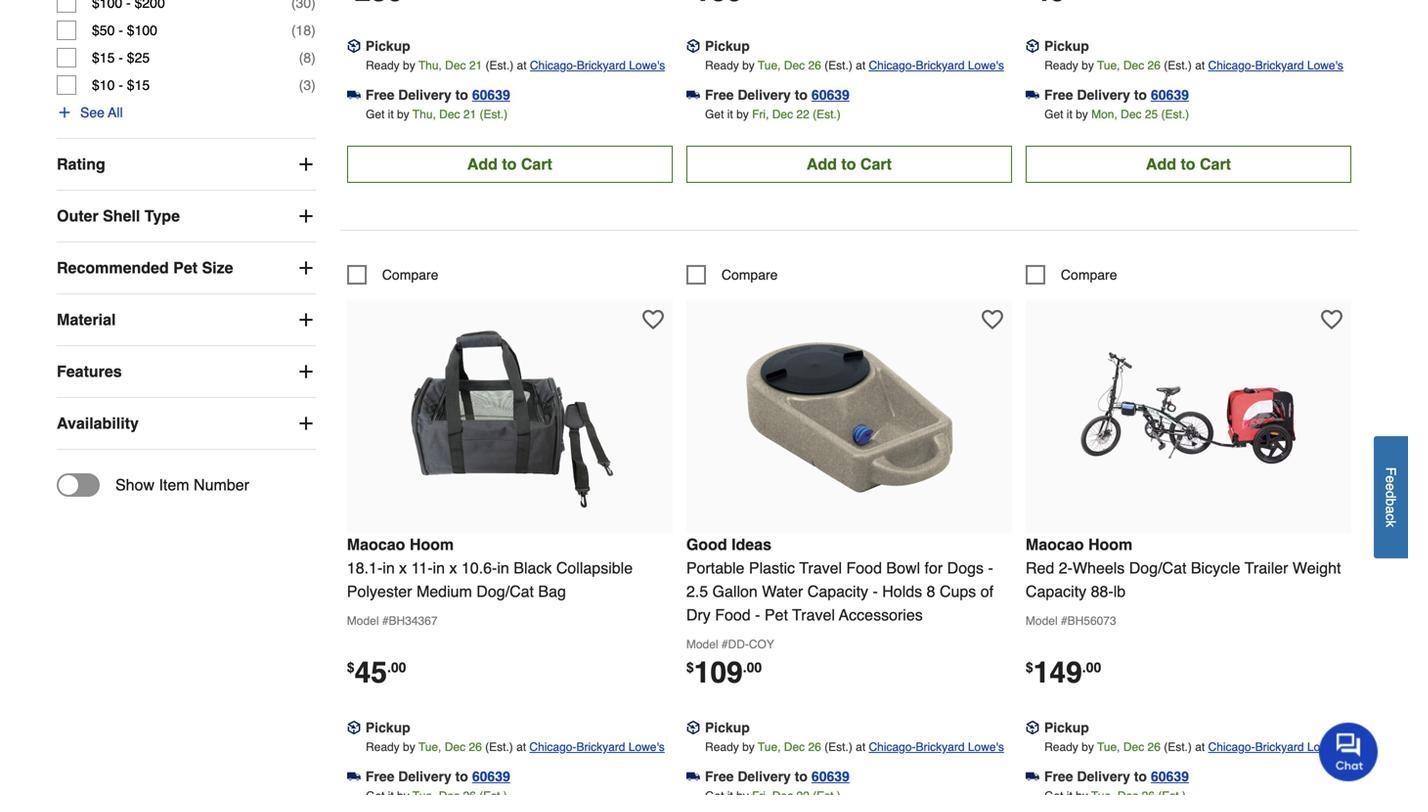 Task type: describe. For each thing, give the bounding box(es) containing it.
maocao hoom red 2-wheels dog/cat bicycle trailer weight capacity 88-lb image
[[1081, 310, 1296, 525]]

- up of
[[988, 559, 993, 577]]

features button
[[57, 346, 316, 397]]

hoom for 11-
[[410, 535, 454, 553]]

availability button
[[57, 398, 316, 449]]

f e e d b a c k
[[1383, 467, 1399, 527]]

lb
[[1114, 582, 1126, 600]]

number
[[194, 476, 249, 494]]

c
[[1383, 513, 1399, 520]]

$ 45 .00
[[347, 656, 406, 689]]

149
[[1033, 656, 1082, 689]]

model # bh34367
[[347, 614, 438, 628]]

good ideas portable plastic travel food bowl for dogs - 2.5 gallon water capacity - holds 8 cups of dry food - pet travel accessories
[[686, 535, 994, 624]]

maocao for 18.1-
[[347, 535, 405, 553]]

maocao hoom red 2-wheels dog/cat bicycle trailer weight capacity 88-lb
[[1026, 535, 1341, 600]]

pickup down actual price $109.00 element
[[705, 720, 750, 735]]

pet inside 'button'
[[173, 259, 198, 277]]

f e e d b a c k button
[[1374, 436, 1408, 558]]

$10 - $15
[[92, 77, 150, 93]]

45
[[355, 656, 387, 689]]

availability
[[57, 414, 139, 432]]

0 vertical spatial thu,
[[418, 59, 442, 72]]

show item number element
[[57, 473, 249, 497]]

for
[[925, 559, 943, 577]]

0 vertical spatial food
[[846, 559, 882, 577]]

1 in from the left
[[383, 559, 395, 577]]

good
[[686, 535, 727, 553]]

add for third add to cart button
[[1146, 155, 1176, 173]]

shell
[[103, 207, 140, 225]]

3
[[303, 77, 311, 93]]

bh56073
[[1067, 614, 1116, 628]]

fri,
[[752, 107, 769, 121]]

( for 8
[[299, 50, 303, 66]]

red
[[1026, 559, 1054, 577]]

add for second add to cart button from left
[[807, 155, 837, 173]]

5014688023 element
[[347, 265, 438, 284]]

ideas
[[732, 535, 772, 553]]

get it by fri, dec 22 (est.)
[[705, 107, 841, 121]]

# for good ideas portable plastic travel food bowl for dogs - 2.5 gallon water capacity - holds 8 cups of dry food - pet travel accessories
[[722, 637, 728, 651]]

wheels
[[1073, 559, 1125, 577]]

ready down actual price $45.00 element
[[366, 740, 400, 754]]

pickup right ( 8 )
[[366, 38, 410, 54]]

pickup up get it by fri, dec 22 (est.)
[[705, 38, 750, 54]]

features
[[57, 362, 122, 380]]

25
[[1145, 107, 1158, 121]]

polyester
[[347, 582, 412, 600]]

.00 for 149
[[1082, 659, 1101, 675]]

show
[[115, 476, 155, 494]]

type
[[145, 207, 180, 225]]

ready by thu, dec 21 (est.) at chicago-brickyard lowe's
[[366, 59, 665, 72]]

$ for 149
[[1026, 659, 1033, 675]]

2 cart from the left
[[860, 155, 892, 173]]

item
[[159, 476, 189, 494]]

1 vertical spatial travel
[[792, 606, 835, 624]]

model # bh56073
[[1026, 614, 1116, 628]]

$10
[[92, 77, 115, 93]]

dog/cat inside maocao hoom red 2-wheels dog/cat bicycle trailer weight capacity 88-lb
[[1129, 559, 1187, 577]]

water
[[762, 582, 803, 600]]

maocao hoom 18.1-in x 11-in x 10.6-in black collapsible polyester medium dog/cat bag
[[347, 535, 633, 600]]

3 in from the left
[[497, 559, 509, 577]]

add to cart for second add to cart button from left
[[807, 155, 892, 173]]

get it by thu, dec 21 (est.)
[[366, 107, 508, 121]]

plus image for material
[[296, 310, 316, 330]]

2 add to cart button from the left
[[686, 146, 1012, 183]]

pickup down '$ 149 .00'
[[1044, 720, 1089, 735]]

good ideas portable plastic travel food bowl for dogs - 2.5 gallon water capacity - holds 8 cups of dry food - pet travel accessories image
[[742, 310, 957, 525]]

plus image inside the see all "button"
[[57, 105, 72, 120]]

( for 18
[[291, 23, 296, 38]]

- up the coy
[[755, 606, 760, 624]]

recommended pet size
[[57, 259, 233, 277]]

- up accessories
[[873, 582, 878, 600]]

1 e from the top
[[1383, 475, 1399, 483]]

plus image for recommended pet size
[[296, 258, 316, 278]]

recommended pet size button
[[57, 243, 316, 293]]

outer
[[57, 207, 98, 225]]

18
[[296, 23, 311, 38]]

18.1-
[[347, 559, 383, 577]]

bicycle
[[1191, 559, 1240, 577]]

$15 - $25
[[92, 50, 150, 66]]

d
[[1383, 491, 1399, 498]]

size
[[202, 259, 233, 277]]

) for ( 8 )
[[311, 50, 316, 66]]

8 inside good ideas portable plastic travel food bowl for dogs - 2.5 gallon water capacity - holds 8 cups of dry food - pet travel accessories
[[927, 582, 935, 600]]

( 8 )
[[299, 50, 316, 66]]

2 heart outline image from the left
[[982, 309, 1003, 330]]

$100
[[127, 23, 157, 38]]

model for red 2-wheels dog/cat bicycle trailer weight capacity 88-lb
[[1026, 614, 1058, 628]]

get for get it by fri, dec 22 (est.)
[[705, 107, 724, 121]]

model # dd-coy
[[686, 637, 774, 651]]

0 horizontal spatial truck filled image
[[686, 88, 700, 102]]

it for fri,
[[727, 107, 733, 121]]

1 vertical spatial 21
[[463, 107, 476, 121]]

compare for the 5014688081 element on the right top
[[1061, 267, 1117, 282]]

10.6-
[[461, 559, 497, 577]]

ready up "get it by mon, dec 25 (est.)"
[[1044, 59, 1078, 72]]

bowl
[[886, 559, 920, 577]]

5014688081 element
[[1026, 265, 1117, 284]]

$ 149 .00
[[1026, 656, 1101, 689]]

gallon
[[712, 582, 758, 600]]

outer shell type
[[57, 207, 180, 225]]

$ for 109
[[686, 659, 694, 675]]

capacity inside good ideas portable plastic travel food bowl for dogs - 2.5 gallon water capacity - holds 8 cups of dry food - pet travel accessories
[[808, 582, 868, 600]]

get for get it by thu, dec 21 (est.)
[[366, 107, 385, 121]]

cups
[[940, 582, 976, 600]]

( for 3
[[299, 77, 303, 93]]

mon,
[[1091, 107, 1118, 121]]

f
[[1383, 467, 1399, 475]]

hoom for dog/cat
[[1088, 535, 1133, 553]]

1 horizontal spatial pickup image
[[1026, 39, 1039, 53]]

bag
[[538, 582, 566, 600]]

( 18 )
[[291, 23, 316, 38]]

3 add to cart button from the left
[[1026, 146, 1351, 183]]

2.5
[[686, 582, 708, 600]]

$50
[[92, 23, 115, 38]]



Task type: locate. For each thing, give the bounding box(es) containing it.
get
[[366, 107, 385, 121], [705, 107, 724, 121], [1044, 107, 1063, 121]]

.00 inside '$ 149 .00'
[[1082, 659, 1101, 675]]

model down dry
[[686, 637, 718, 651]]

0 horizontal spatial $
[[347, 659, 355, 675]]

$ down model # bh34367
[[347, 659, 355, 675]]

5014600261 element
[[686, 265, 778, 284]]

0 horizontal spatial food
[[715, 606, 751, 624]]

maocao for red
[[1026, 535, 1084, 553]]

hoom up the 11-
[[410, 535, 454, 553]]

1 horizontal spatial in
[[433, 559, 445, 577]]

$15 down $50
[[92, 50, 115, 66]]

capacity inside maocao hoom red 2-wheels dog/cat bicycle trailer weight capacity 88-lb
[[1026, 582, 1087, 600]]

plus image inside availability button
[[296, 414, 316, 433]]

2 horizontal spatial add to cart button
[[1026, 146, 1351, 183]]

show item number
[[115, 476, 249, 494]]

1 vertical spatial dog/cat
[[477, 582, 534, 600]]

1 vertical spatial )
[[311, 50, 316, 66]]

b
[[1383, 498, 1399, 506]]

food left bowl
[[846, 559, 882, 577]]

8
[[303, 50, 311, 66], [927, 582, 935, 600]]

1 add to cart from the left
[[467, 155, 552, 173]]

chicago-brickyard lowe's button
[[530, 56, 665, 75], [869, 56, 1004, 75], [1208, 56, 1344, 75], [529, 737, 665, 757], [869, 737, 1004, 757], [1208, 737, 1344, 757]]

plus image inside recommended pet size 'button'
[[296, 258, 316, 278]]

0 horizontal spatial #
[[382, 614, 389, 628]]

model down polyester
[[347, 614, 379, 628]]

compare for 5014600261 element
[[722, 267, 778, 282]]

3 heart outline image from the left
[[1321, 309, 1342, 330]]

1 compare from the left
[[382, 267, 438, 282]]

ready down 'actual price $149.00' element
[[1044, 740, 1078, 754]]

travel
[[799, 559, 842, 577], [792, 606, 835, 624]]

.00 for 45
[[387, 659, 406, 675]]

dec
[[445, 59, 466, 72], [784, 59, 805, 72], [1123, 59, 1144, 72], [439, 107, 460, 121], [772, 107, 793, 121], [1121, 107, 1142, 121], [445, 740, 466, 754], [784, 740, 805, 754], [1123, 740, 1144, 754]]

3 add from the left
[[1146, 155, 1176, 173]]

# up $ 109 .00
[[722, 637, 728, 651]]

1 it from the left
[[388, 107, 394, 121]]

1 horizontal spatial x
[[449, 559, 457, 577]]

1 $ from the left
[[347, 659, 355, 675]]

#
[[382, 614, 389, 628], [1061, 614, 1067, 628], [722, 637, 728, 651]]

$ 109 .00
[[686, 656, 762, 689]]

see all button
[[57, 103, 123, 122]]

3 cart from the left
[[1200, 155, 1231, 173]]

1 capacity from the left
[[808, 582, 868, 600]]

rating button
[[57, 139, 316, 190]]

0 vertical spatial travel
[[799, 559, 842, 577]]

$25
[[127, 50, 150, 66]]

1 vertical spatial pickup image
[[686, 721, 700, 734]]

0 horizontal spatial compare
[[382, 267, 438, 282]]

$15 down $25
[[127, 77, 150, 93]]

0 vertical spatial $15
[[92, 50, 115, 66]]

0 horizontal spatial cart
[[521, 155, 552, 173]]

1 horizontal spatial food
[[846, 559, 882, 577]]

- left $25
[[119, 50, 123, 66]]

pickup down actual price $45.00 element
[[366, 720, 410, 735]]

dry
[[686, 606, 711, 624]]

x
[[399, 559, 407, 577], [449, 559, 457, 577]]

0 vertical spatial dog/cat
[[1129, 559, 1187, 577]]

# down polyester
[[382, 614, 389, 628]]

0 horizontal spatial x
[[399, 559, 407, 577]]

2 capacity from the left
[[1026, 582, 1087, 600]]

dd-
[[728, 637, 749, 651]]

0 horizontal spatial get
[[366, 107, 385, 121]]

1 horizontal spatial it
[[727, 107, 733, 121]]

1 horizontal spatial get
[[705, 107, 724, 121]]

plastic
[[749, 559, 795, 577]]

maocao
[[347, 535, 405, 553], [1026, 535, 1084, 553]]

x left the 11-
[[399, 559, 407, 577]]

3 .00 from the left
[[1082, 659, 1101, 675]]

0 horizontal spatial pickup image
[[686, 721, 700, 734]]

2 add from the left
[[807, 155, 837, 173]]

1 heart outline image from the left
[[642, 309, 664, 330]]

0 horizontal spatial .00
[[387, 659, 406, 675]]

e up b
[[1383, 483, 1399, 491]]

$ inside $ 109 .00
[[686, 659, 694, 675]]

0 horizontal spatial it
[[388, 107, 394, 121]]

0 vertical spatial truck filled image
[[686, 88, 700, 102]]

truck filled image
[[347, 88, 361, 102], [1026, 88, 1039, 102], [347, 770, 361, 783], [686, 770, 700, 783]]

it for mon,
[[1067, 107, 1073, 121]]

0 vertical spatial )
[[311, 23, 316, 38]]

0 horizontal spatial maocao
[[347, 535, 405, 553]]

ready up get it by thu, dec 21 (est.) in the top left of the page
[[366, 59, 400, 72]]

1 horizontal spatial dog/cat
[[1129, 559, 1187, 577]]

1 horizontal spatial $15
[[127, 77, 150, 93]]

add for third add to cart button from the right
[[467, 155, 498, 173]]

# for maocao hoom red 2-wheels dog/cat bicycle trailer weight capacity 88-lb
[[1061, 614, 1067, 628]]

0 horizontal spatial pet
[[173, 259, 198, 277]]

8 down for
[[927, 582, 935, 600]]

2 ) from the top
[[311, 50, 316, 66]]

1 vertical spatial 8
[[927, 582, 935, 600]]

21
[[469, 59, 482, 72], [463, 107, 476, 121]]

add
[[467, 155, 498, 173], [807, 155, 837, 173], [1146, 155, 1176, 173]]

.00 inside $ 45 .00
[[387, 659, 406, 675]]

1 vertical spatial $15
[[127, 77, 150, 93]]

add down get it by thu, dec 21 (est.) in the top left of the page
[[467, 155, 498, 173]]

2 horizontal spatial add
[[1146, 155, 1176, 173]]

1 horizontal spatial #
[[722, 637, 728, 651]]

travel down "water"
[[792, 606, 835, 624]]

2 horizontal spatial $
[[1026, 659, 1033, 675]]

pet left size on the left of the page
[[173, 259, 198, 277]]

recommended
[[57, 259, 169, 277]]

k
[[1383, 520, 1399, 527]]

0 horizontal spatial capacity
[[808, 582, 868, 600]]

2 horizontal spatial model
[[1026, 614, 1058, 628]]

2 horizontal spatial get
[[1044, 107, 1063, 121]]

) down ( 8 )
[[311, 77, 316, 93]]

compare inside the 5014688081 element
[[1061, 267, 1117, 282]]

.00 down model # bh34367
[[387, 659, 406, 675]]

add to cart button down "25"
[[1026, 146, 1351, 183]]

1 horizontal spatial add
[[807, 155, 837, 173]]

2 x from the left
[[449, 559, 457, 577]]

0 horizontal spatial dog/cat
[[477, 582, 534, 600]]

accessories
[[839, 606, 923, 624]]

1 horizontal spatial capacity
[[1026, 582, 1087, 600]]

$50 - $100
[[92, 23, 157, 38]]

2 vertical spatial (
[[299, 77, 303, 93]]

3 compare from the left
[[1061, 267, 1117, 282]]

0 vertical spatial (
[[291, 23, 296, 38]]

truck filled image
[[686, 88, 700, 102], [1026, 770, 1039, 783]]

2 get from the left
[[705, 107, 724, 121]]

1 horizontal spatial model
[[686, 637, 718, 651]]

add down 22
[[807, 155, 837, 173]]

add to cart for third add to cart button
[[1146, 155, 1231, 173]]

plus image
[[57, 105, 72, 120], [296, 155, 316, 174], [296, 258, 316, 278], [296, 310, 316, 330], [296, 362, 316, 381], [296, 414, 316, 433]]

weight
[[1293, 559, 1341, 577]]

0 horizontal spatial 8
[[303, 50, 311, 66]]

plus image inside 'material' button
[[296, 310, 316, 330]]

2 horizontal spatial .00
[[1082, 659, 1101, 675]]

0 horizontal spatial add to cart button
[[347, 146, 673, 183]]

$15
[[92, 50, 115, 66], [127, 77, 150, 93]]

11-
[[411, 559, 433, 577]]

1 cart from the left
[[521, 155, 552, 173]]

3 it from the left
[[1067, 107, 1073, 121]]

maocao up 2-
[[1026, 535, 1084, 553]]

dogs
[[947, 559, 984, 577]]

0 vertical spatial pet
[[173, 259, 198, 277]]

material button
[[57, 294, 316, 345]]

actual price $109.00 element
[[686, 656, 762, 689]]

ready up get it by fri, dec 22 (est.)
[[705, 59, 739, 72]]

1 horizontal spatial hoom
[[1088, 535, 1133, 553]]

26
[[808, 59, 821, 72], [1148, 59, 1161, 72], [469, 740, 482, 754], [808, 740, 821, 754], [1148, 740, 1161, 754]]

all
[[108, 105, 123, 120]]

-
[[119, 23, 123, 38], [119, 50, 123, 66], [119, 77, 123, 93], [988, 559, 993, 577], [873, 582, 878, 600], [755, 606, 760, 624]]

pickup
[[366, 38, 410, 54], [705, 38, 750, 54], [1044, 38, 1089, 54], [366, 720, 410, 735], [705, 720, 750, 735], [1044, 720, 1089, 735]]

2 horizontal spatial in
[[497, 559, 509, 577]]

a
[[1383, 506, 1399, 513]]

rating
[[57, 155, 105, 173]]

dog/cat inside maocao hoom 18.1-in x 11-in x 10.6-in black collapsible polyester medium dog/cat bag
[[477, 582, 534, 600]]

1 horizontal spatial maocao
[[1026, 535, 1084, 553]]

2 horizontal spatial add to cart
[[1146, 155, 1231, 173]]

get it by mon, dec 25 (est.)
[[1044, 107, 1189, 121]]

0 vertical spatial 21
[[469, 59, 482, 72]]

model for portable plastic travel food bowl for dogs - 2.5 gallon water capacity - holds 8 cups of dry food - pet travel accessories
[[686, 637, 718, 651]]

see all
[[80, 105, 123, 120]]

e up d
[[1383, 475, 1399, 483]]

add to cart button
[[347, 146, 673, 183], [686, 146, 1012, 183], [1026, 146, 1351, 183]]

food
[[846, 559, 882, 577], [715, 606, 751, 624]]

2 .00 from the left
[[743, 659, 762, 675]]

$ for 45
[[347, 659, 355, 675]]

1 horizontal spatial heart outline image
[[982, 309, 1003, 330]]

0 horizontal spatial add to cart
[[467, 155, 552, 173]]

2 compare from the left
[[722, 267, 778, 282]]

to
[[455, 87, 468, 103], [795, 87, 808, 103], [1134, 87, 1147, 103], [502, 155, 517, 173], [841, 155, 856, 173], [1181, 155, 1195, 173], [455, 768, 468, 784], [795, 768, 808, 784], [1134, 768, 1147, 784]]

1 vertical spatial food
[[715, 606, 751, 624]]

add to cart button down 22
[[686, 146, 1012, 183]]

in up medium in the left of the page
[[433, 559, 445, 577]]

pickup up "get it by mon, dec 25 (est.)"
[[1044, 38, 1089, 54]]

$ inside $ 45 .00
[[347, 659, 355, 675]]

in left black
[[497, 559, 509, 577]]

.00 down the coy
[[743, 659, 762, 675]]

21 up get it by thu, dec 21 (est.) in the top left of the page
[[469, 59, 482, 72]]

2 horizontal spatial heart outline image
[[1321, 309, 1342, 330]]

2 horizontal spatial #
[[1061, 614, 1067, 628]]

3 add to cart from the left
[[1146, 155, 1231, 173]]

2 vertical spatial )
[[311, 77, 316, 93]]

0 horizontal spatial hoom
[[410, 535, 454, 553]]

maocao inside maocao hoom red 2-wheels dog/cat bicycle trailer weight capacity 88-lb
[[1026, 535, 1084, 553]]

model left 'bh56073'
[[1026, 614, 1058, 628]]

outer shell type button
[[57, 191, 316, 242]]

collapsible
[[556, 559, 633, 577]]

compare inside 5014600261 element
[[722, 267, 778, 282]]

portable
[[686, 559, 745, 577]]

plus image for features
[[296, 362, 316, 381]]

food down gallon
[[715, 606, 751, 624]]

# up '$ 149 .00'
[[1061, 614, 1067, 628]]

0 horizontal spatial model
[[347, 614, 379, 628]]

add to cart down 22
[[807, 155, 892, 173]]

1 add from the left
[[467, 155, 498, 173]]

pickup image
[[1026, 39, 1039, 53], [686, 721, 700, 734]]

1 horizontal spatial pet
[[765, 606, 788, 624]]

1 ) from the top
[[311, 23, 316, 38]]

add down "25"
[[1146, 155, 1176, 173]]

it for thu,
[[388, 107, 394, 121]]

in up polyester
[[383, 559, 395, 577]]

2-
[[1059, 559, 1073, 577]]

- right $50
[[119, 23, 123, 38]]

( 3 )
[[299, 77, 316, 93]]

maocao inside maocao hoom 18.1-in x 11-in x 10.6-in black collapsible polyester medium dog/cat bag
[[347, 535, 405, 553]]

2 e from the top
[[1383, 483, 1399, 491]]

.00 inside $ 109 .00
[[743, 659, 762, 675]]

60639
[[472, 87, 510, 103], [812, 87, 850, 103], [1151, 87, 1189, 103], [472, 768, 510, 784], [812, 768, 850, 784], [1151, 768, 1189, 784]]

$ inside '$ 149 .00'
[[1026, 659, 1033, 675]]

model
[[347, 614, 379, 628], [1026, 614, 1058, 628], [686, 637, 718, 651]]

plus image inside features button
[[296, 362, 316, 381]]

actual price $45.00 element
[[347, 656, 406, 689]]

plus image inside rating button
[[296, 155, 316, 174]]

)
[[311, 23, 316, 38], [311, 50, 316, 66], [311, 77, 316, 93]]

22
[[796, 107, 809, 121]]

.00 for 109
[[743, 659, 762, 675]]

get for get it by mon, dec 25 (est.)
[[1044, 107, 1063, 121]]

hoom up wheels
[[1088, 535, 1133, 553]]

1 horizontal spatial truck filled image
[[1026, 770, 1039, 783]]

coy
[[749, 637, 774, 651]]

0 horizontal spatial $15
[[92, 50, 115, 66]]

- right $10
[[119, 77, 123, 93]]

1 horizontal spatial 8
[[927, 582, 935, 600]]

plus image for availability
[[296, 414, 316, 433]]

maocao up 18.1-
[[347, 535, 405, 553]]

pickup image
[[347, 39, 361, 53], [686, 39, 700, 53], [347, 721, 361, 734], [1026, 721, 1039, 734]]

1 get from the left
[[366, 107, 385, 121]]

1 horizontal spatial .00
[[743, 659, 762, 675]]

.00 down 'bh56073'
[[1082, 659, 1101, 675]]

2 hoom from the left
[[1088, 535, 1133, 553]]

material
[[57, 311, 116, 329]]

add to cart button down get it by thu, dec 21 (est.) in the top left of the page
[[347, 146, 673, 183]]

.00
[[387, 659, 406, 675], [743, 659, 762, 675], [1082, 659, 1101, 675]]

of
[[981, 582, 994, 600]]

) for ( 3 )
[[311, 77, 316, 93]]

2 it from the left
[[727, 107, 733, 121]]

1 add to cart button from the left
[[347, 146, 673, 183]]

add to cart for third add to cart button from the right
[[467, 155, 552, 173]]

medium
[[417, 582, 472, 600]]

plus image
[[296, 206, 316, 226]]

0 vertical spatial 8
[[303, 50, 311, 66]]

ready down $ 109 .00
[[705, 740, 739, 754]]

8 up the "( 3 )"
[[303, 50, 311, 66]]

1 .00 from the left
[[387, 659, 406, 675]]

1 hoom from the left
[[410, 535, 454, 553]]

plus image for rating
[[296, 155, 316, 174]]

$ down model # dd-coy
[[686, 659, 694, 675]]

ready by tue, dec 26 (est.) at chicago-brickyard lowe's
[[705, 59, 1004, 72], [1044, 59, 1344, 72], [366, 740, 665, 754], [705, 740, 1004, 754], [1044, 740, 1344, 754]]

add to cart down "25"
[[1146, 155, 1231, 173]]

maocao hoom 18.1-in x 11-in x 10.6-in black collapsible polyester medium dog/cat bag image
[[402, 310, 617, 525]]

0 horizontal spatial heart outline image
[[642, 309, 664, 330]]

# for maocao hoom 18.1-in x 11-in x 10.6-in black collapsible polyester medium dog/cat bag
[[382, 614, 389, 628]]

dog/cat down 10.6-
[[477, 582, 534, 600]]

1 maocao from the left
[[347, 535, 405, 553]]

delivery
[[398, 87, 452, 103], [738, 87, 791, 103], [1077, 87, 1130, 103], [398, 768, 452, 784], [738, 768, 791, 784], [1077, 768, 1130, 784]]

21 down ready by thu, dec 21 (est.) at chicago-brickyard lowe's
[[463, 107, 476, 121]]

trailer
[[1245, 559, 1288, 577]]

2 in from the left
[[433, 559, 445, 577]]

) up ( 8 )
[[311, 23, 316, 38]]

in
[[383, 559, 395, 577], [433, 559, 445, 577], [497, 559, 509, 577]]

2 maocao from the left
[[1026, 535, 1084, 553]]

bh34367
[[389, 614, 438, 628]]

travel up "water"
[[799, 559, 842, 577]]

3 $ from the left
[[1026, 659, 1033, 675]]

dog/cat left bicycle
[[1129, 559, 1187, 577]]

actual price $149.00 element
[[1026, 656, 1101, 689]]

2 horizontal spatial compare
[[1061, 267, 1117, 282]]

capacity up accessories
[[808, 582, 868, 600]]

1 horizontal spatial $
[[686, 659, 694, 675]]

holds
[[882, 582, 922, 600]]

compare for 5014688023 element
[[382, 267, 438, 282]]

heart outline image
[[642, 309, 664, 330], [982, 309, 1003, 330], [1321, 309, 1342, 330]]

0 vertical spatial pickup image
[[1026, 39, 1039, 53]]

hoom inside maocao hoom 18.1-in x 11-in x 10.6-in black collapsible polyester medium dog/cat bag
[[410, 535, 454, 553]]

2 horizontal spatial it
[[1067, 107, 1073, 121]]

1 vertical spatial truck filled image
[[1026, 770, 1039, 783]]

dog/cat
[[1129, 559, 1187, 577], [477, 582, 534, 600]]

1 horizontal spatial compare
[[722, 267, 778, 282]]

) for ( 18 )
[[311, 23, 316, 38]]

109
[[694, 656, 743, 689]]

see
[[80, 105, 105, 120]]

2 horizontal spatial cart
[[1200, 155, 1231, 173]]

hoom inside maocao hoom red 2-wheels dog/cat bicycle trailer weight capacity 88-lb
[[1088, 535, 1133, 553]]

0 horizontal spatial add
[[467, 155, 498, 173]]

compare inside 5014688023 element
[[382, 267, 438, 282]]

lowe's
[[629, 59, 665, 72], [968, 59, 1004, 72], [1307, 59, 1344, 72], [629, 740, 665, 754], [968, 740, 1004, 754], [1307, 740, 1344, 754]]

pet down "water"
[[765, 606, 788, 624]]

model for 18.1-in x 11-in x 10.6-in black collapsible polyester medium dog/cat bag
[[347, 614, 379, 628]]

pet inside good ideas portable plastic travel food bowl for dogs - 2.5 gallon water capacity - holds 8 cups of dry food - pet travel accessories
[[765, 606, 788, 624]]

capacity down 2-
[[1026, 582, 1087, 600]]

$ down "model # bh56073"
[[1026, 659, 1033, 675]]

add to cart down get it by thu, dec 21 (est.) in the top left of the page
[[467, 155, 552, 173]]

3 ) from the top
[[311, 77, 316, 93]]

60639 button
[[472, 85, 510, 105], [812, 85, 850, 105], [1151, 85, 1189, 105], [472, 767, 510, 786], [812, 767, 850, 786], [1151, 767, 1189, 786]]

2 $ from the left
[[686, 659, 694, 675]]

2 add to cart from the left
[[807, 155, 892, 173]]

88-
[[1091, 582, 1114, 600]]

1 vertical spatial thu,
[[413, 107, 436, 121]]

1 vertical spatial (
[[299, 50, 303, 66]]

1 horizontal spatial add to cart
[[807, 155, 892, 173]]

) up the "( 3 )"
[[311, 50, 316, 66]]

tue,
[[758, 59, 781, 72], [1097, 59, 1120, 72], [418, 740, 441, 754], [758, 740, 781, 754], [1097, 740, 1120, 754]]

chat invite button image
[[1319, 722, 1379, 781]]

0 horizontal spatial in
[[383, 559, 395, 577]]

black
[[514, 559, 552, 577]]

x up medium in the left of the page
[[449, 559, 457, 577]]

1 horizontal spatial add to cart button
[[686, 146, 1012, 183]]

1 vertical spatial pet
[[765, 606, 788, 624]]

(est.)
[[486, 59, 514, 72], [824, 59, 853, 72], [1164, 59, 1192, 72], [480, 107, 508, 121], [813, 107, 841, 121], [1161, 107, 1189, 121], [485, 740, 513, 754], [824, 740, 853, 754], [1164, 740, 1192, 754]]

3 get from the left
[[1044, 107, 1063, 121]]

1 horizontal spatial cart
[[860, 155, 892, 173]]

1 x from the left
[[399, 559, 407, 577]]



Task type: vqa. For each thing, say whether or not it's contained in the screenshot.
$100
yes



